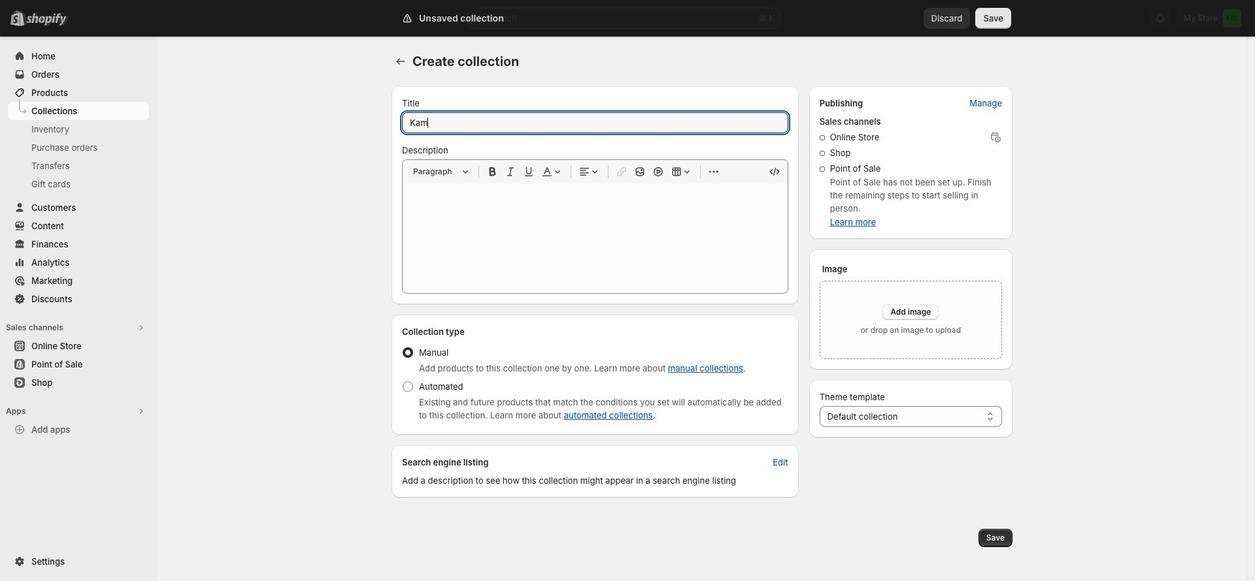 Task type: vqa. For each thing, say whether or not it's contained in the screenshot.
the leftmost THE SHOPIFY image
no



Task type: describe. For each thing, give the bounding box(es) containing it.
e.g. Summer collection, Under $100, Staff picks text field
[[402, 112, 788, 133]]

shopify image
[[29, 13, 69, 26]]



